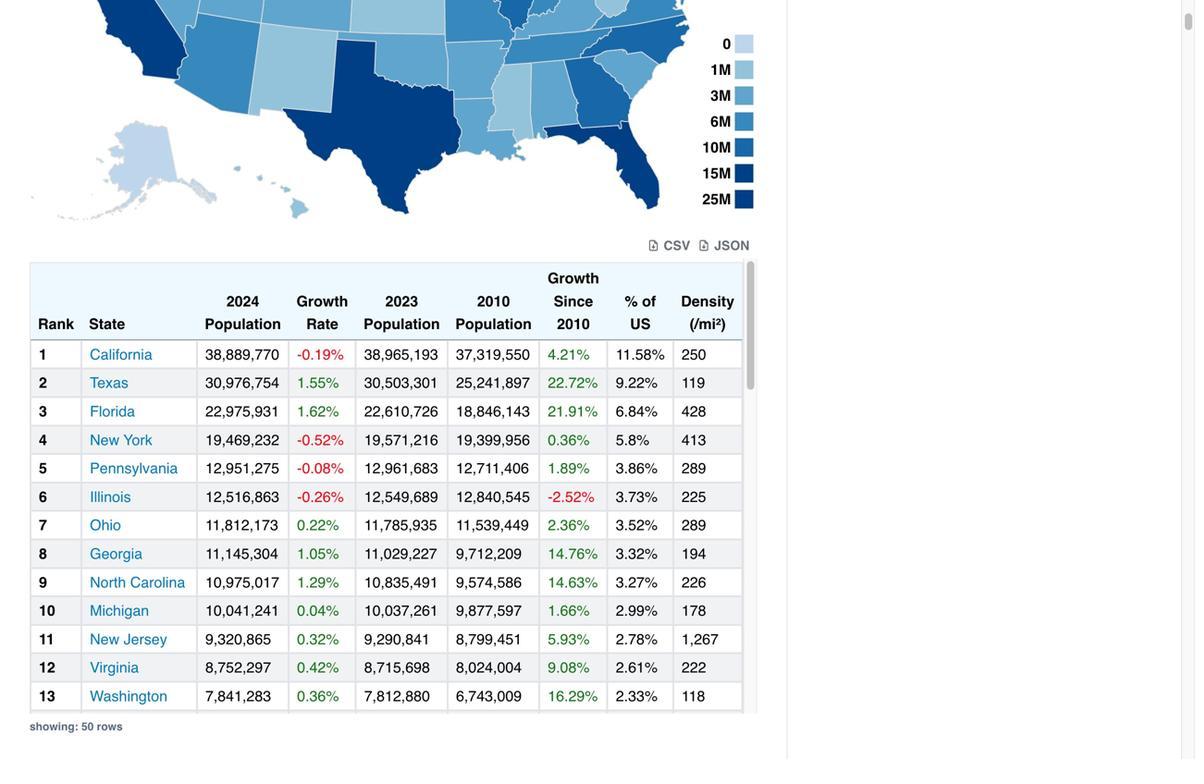 Task type: describe. For each thing, give the bounding box(es) containing it.
4.21%
[[548, 346, 590, 363]]

2.33%
[[616, 688, 658, 705]]

growth for since
[[548, 270, 600, 287]]

15m
[[702, 165, 731, 182]]

rows
[[97, 721, 123, 734]]

1.62%
[[297, 403, 339, 420]]

3.52%
[[616, 517, 658, 534]]

csv
[[664, 238, 690, 253]]

york
[[123, 431, 152, 449]]

growth for rate
[[296, 293, 348, 310]]

- for -2.52%
[[548, 488, 553, 506]]

16.29%
[[548, 688, 598, 705]]

11,812,173
[[205, 517, 278, 534]]

-0.08%
[[297, 460, 344, 477]]

population for 2010
[[455, 316, 532, 333]]

pennsylvania
[[90, 460, 178, 477]]

michigan link
[[90, 602, 149, 620]]

4
[[39, 431, 47, 449]]

- for -0.19%
[[297, 346, 302, 363]]

illinois link
[[90, 488, 131, 506]]

7,812,880
[[364, 688, 430, 705]]

washington
[[90, 688, 167, 705]]

12,951,275
[[205, 460, 279, 477]]

0.22%
[[297, 517, 339, 534]]

6,743,009
[[456, 688, 522, 705]]

0
[[723, 35, 731, 52]]

22.72%
[[548, 374, 598, 392]]

22,610,726
[[364, 403, 438, 420]]

3.32%
[[616, 545, 658, 563]]

- for -0.52%
[[297, 431, 302, 449]]

9,574,586
[[456, 574, 522, 591]]

9,877,597
[[456, 602, 522, 620]]

10,975,017
[[205, 574, 279, 591]]

2023
[[385, 293, 418, 310]]

14
[[39, 716, 55, 734]]

12,516,863
[[205, 488, 279, 506]]

- for -0.08%
[[297, 460, 302, 477]]

new york link
[[90, 431, 152, 449]]

new york
[[90, 431, 152, 449]]

12,840,545
[[456, 488, 530, 506]]

11
[[39, 631, 55, 648]]

2.78%
[[616, 631, 658, 648]]

1
[[39, 346, 47, 363]]

2024 population
[[205, 293, 281, 333]]

0.19%
[[302, 346, 344, 363]]

3m
[[711, 87, 731, 104]]

9,712,209
[[456, 545, 522, 563]]

csv button
[[647, 236, 690, 255]]

428
[[682, 403, 706, 420]]

growth rate
[[296, 293, 348, 333]]

north
[[90, 574, 126, 591]]

13
[[39, 688, 55, 705]]

florida
[[90, 403, 135, 420]]

1.05%
[[297, 545, 339, 563]]

14.76%
[[548, 545, 598, 563]]

413
[[682, 431, 706, 449]]

- for -0.26%
[[297, 488, 302, 506]]

289 for 3.86%
[[682, 460, 706, 477]]

1.29%
[[297, 574, 339, 591]]

% of us
[[625, 293, 656, 333]]

washington link
[[90, 688, 167, 705]]

8,024,004
[[456, 659, 522, 677]]

9,290,841
[[364, 631, 430, 648]]

north carolina
[[90, 574, 185, 591]]

since
[[554, 293, 593, 310]]

14.63%
[[548, 574, 598, 591]]

-0.26%
[[297, 488, 344, 506]]

new jersey
[[90, 631, 167, 648]]

population for 2023
[[364, 316, 440, 333]]

2010 inside 2010 population
[[477, 293, 510, 310]]

ohio
[[90, 517, 121, 534]]

3.27%
[[616, 574, 658, 591]]

carolina
[[130, 574, 185, 591]]

30,503,301
[[364, 374, 438, 392]]

1.66%
[[548, 602, 590, 620]]

9
[[39, 574, 47, 591]]

new jersey link
[[90, 631, 167, 648]]

2024
[[226, 293, 259, 310]]

5.8%
[[616, 431, 650, 449]]

119
[[682, 374, 705, 392]]

10
[[39, 602, 55, 620]]

9.08%
[[548, 659, 590, 677]]

texas
[[90, 374, 129, 392]]

json button
[[698, 236, 750, 255]]

5.93%
[[548, 631, 590, 648]]

1.55%
[[297, 374, 339, 392]]

12,549,689
[[364, 488, 438, 506]]

118
[[682, 688, 705, 705]]

30,976,754
[[205, 374, 279, 392]]

michigan
[[90, 602, 149, 620]]

pennsylvania link
[[90, 460, 178, 477]]

1 vertical spatial 0.36%
[[297, 688, 339, 705]]

38,889,770
[[205, 346, 279, 363]]

florida link
[[90, 403, 135, 420]]

-0.19%
[[297, 346, 344, 363]]



Task type: locate. For each thing, give the bounding box(es) containing it.
12,961,683
[[364, 460, 438, 477]]

2.52%
[[553, 488, 595, 506]]

2.36%
[[548, 517, 590, 534]]

10,835,491
[[364, 574, 438, 591]]

0.36% down 0.42%
[[297, 688, 339, 705]]

19,571,216
[[364, 431, 438, 449]]

- up 1.55%
[[297, 346, 302, 363]]

1 new from the top
[[90, 431, 119, 449]]

0 vertical spatial 0.36%
[[548, 431, 590, 449]]

21.91%
[[548, 403, 598, 420]]

178
[[682, 602, 706, 620]]

1 horizontal spatial growth
[[548, 270, 600, 287]]

8,752,297
[[205, 659, 271, 677]]

2010 down since
[[557, 316, 590, 333]]

density (/mi²)
[[681, 293, 735, 333]]

2010 inside growth since 2010
[[557, 316, 590, 333]]

3 population from the left
[[455, 316, 532, 333]]

1 vertical spatial 2010
[[557, 316, 590, 333]]

- up -0.26% on the left bottom
[[297, 460, 302, 477]]

population for 2024
[[205, 316, 281, 333]]

new for new york
[[90, 431, 119, 449]]

19,469,232
[[205, 431, 279, 449]]

0 vertical spatial 289
[[682, 460, 706, 477]]

new down the florida
[[90, 431, 119, 449]]

0.36% up 1.89%
[[548, 431, 590, 449]]

north carolina link
[[90, 574, 185, 591]]

2
[[39, 374, 47, 392]]

2010
[[477, 293, 510, 310], [557, 316, 590, 333]]

us
[[630, 316, 651, 333]]

194
[[682, 545, 706, 563]]

289
[[682, 460, 706, 477], [682, 517, 706, 534]]

growth up since
[[548, 270, 600, 287]]

11,029,227
[[364, 545, 437, 563]]

3
[[39, 403, 47, 420]]

11.58%
[[616, 346, 665, 363]]

-
[[297, 346, 302, 363], [297, 431, 302, 449], [297, 460, 302, 477], [297, 488, 302, 506], [548, 488, 553, 506]]

5
[[39, 460, 47, 477]]

12
[[39, 659, 55, 677]]

1,267
[[682, 631, 719, 648]]

10,037,261
[[364, 602, 438, 620]]

222
[[682, 659, 706, 677]]

1 vertical spatial growth
[[296, 293, 348, 310]]

0 horizontal spatial growth
[[296, 293, 348, 310]]

- up 2.36% at the left bottom
[[548, 488, 553, 506]]

1 horizontal spatial 0.36%
[[548, 431, 590, 449]]

9,320,865
[[205, 631, 271, 648]]

- up 0.22%
[[297, 488, 302, 506]]

6
[[39, 488, 47, 506]]

georgia link
[[90, 545, 143, 563]]

7
[[39, 517, 47, 534]]

6.84%
[[616, 403, 658, 420]]

11,785,935
[[364, 517, 437, 534]]

2023 population
[[364, 293, 440, 333]]

12,711,406
[[456, 460, 529, 477]]

rate
[[306, 316, 338, 333]]

0.32%
[[297, 631, 339, 648]]

289 down 225
[[682, 517, 706, 534]]

population up 37,319,550 in the top left of the page
[[455, 316, 532, 333]]

new for new jersey
[[90, 631, 119, 648]]

virginia
[[90, 659, 139, 677]]

0 horizontal spatial 2010
[[477, 293, 510, 310]]

virginia link
[[90, 659, 139, 677]]

1 population from the left
[[205, 316, 281, 333]]

289 up 225
[[682, 460, 706, 477]]

11,539,449
[[456, 517, 529, 534]]

1.89%
[[548, 460, 590, 477]]

22,975,931
[[205, 403, 279, 420]]

0 vertical spatial new
[[90, 431, 119, 449]]

8
[[39, 545, 47, 563]]

population down 2023
[[364, 316, 440, 333]]

0 horizontal spatial population
[[205, 316, 281, 333]]

2 new from the top
[[90, 631, 119, 648]]

9.22%
[[616, 374, 658, 392]]

226
[[682, 574, 706, 591]]

2010 up 37,319,550 in the top left of the page
[[477, 293, 510, 310]]

0.42%
[[297, 659, 339, 677]]

1m
[[711, 61, 731, 78]]

25,241,897
[[456, 374, 530, 392]]

state
[[89, 316, 125, 333]]

1 horizontal spatial 2010
[[557, 316, 590, 333]]

289 for 3.52%
[[682, 517, 706, 534]]

0 vertical spatial growth
[[548, 270, 600, 287]]

38,965,193
[[364, 346, 438, 363]]

ohio link
[[90, 517, 121, 534]]

6m
[[711, 113, 731, 130]]

2 horizontal spatial population
[[455, 316, 532, 333]]

new up virginia
[[90, 631, 119, 648]]

0 vertical spatial 2010
[[477, 293, 510, 310]]

0 horizontal spatial 0.36%
[[297, 688, 339, 705]]

- down 1.62%
[[297, 431, 302, 449]]

georgia
[[90, 545, 143, 563]]

0.08%
[[302, 460, 344, 477]]

1 289 from the top
[[682, 460, 706, 477]]

19,399,956
[[456, 431, 530, 449]]

of
[[642, 293, 656, 310]]

50
[[81, 721, 94, 734]]

density
[[681, 293, 735, 310]]

new
[[90, 431, 119, 449], [90, 631, 119, 648]]

0.52%
[[302, 431, 344, 449]]

1 vertical spatial 289
[[682, 517, 706, 534]]

showing:
[[30, 721, 78, 734]]

8,799,451
[[456, 631, 522, 648]]

8,715,698
[[364, 659, 430, 677]]

1 horizontal spatial population
[[364, 316, 440, 333]]

growth up rate
[[296, 293, 348, 310]]

1 vertical spatial new
[[90, 631, 119, 648]]

2 289 from the top
[[682, 517, 706, 534]]

2 population from the left
[[364, 316, 440, 333]]

population down '2024'
[[205, 316, 281, 333]]

illinois
[[90, 488, 131, 506]]

-0.52%
[[297, 431, 344, 449]]

jersey
[[124, 631, 167, 648]]



Task type: vqa. For each thing, say whether or not it's contained in the screenshot.


